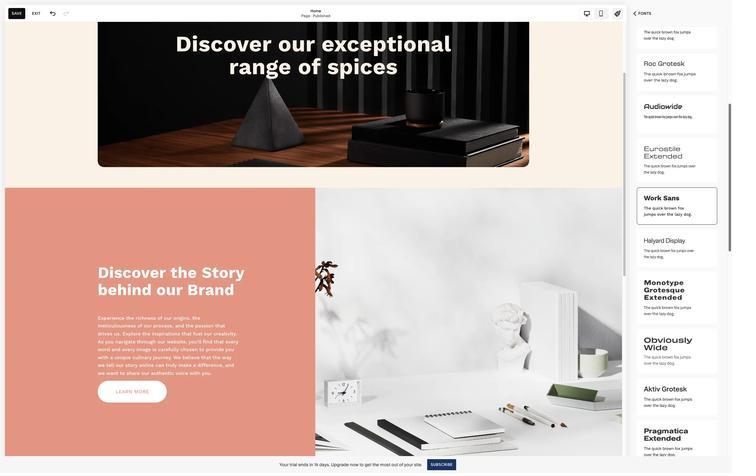 Task type: describe. For each thing, give the bounding box(es) containing it.
sans
[[664, 195, 680, 202]]

jumps inside audiowide the quick brown fox jumps over the lazy dog.
[[666, 114, 673, 120]]

lazy inside audiowide the quick brown fox jumps over the lazy dog.
[[683, 114, 687, 120]]

quick inside eurostile extended the quick brown fox jumps over the lazy dog.
[[651, 164, 660, 169]]

monotype
[[644, 279, 684, 287]]

published
[[313, 13, 331, 18]]

jumps inside 'halyard display the quick brown fox jumps over the lazy dog.'
[[677, 248, 687, 254]]

roc grotesk the quick brown fox jumps over the lazy dog.
[[644, 60, 696, 84]]

the quick brown fox jumps over the lazy dog. for grotesk
[[644, 397, 693, 409]]

·
[[311, 13, 312, 18]]

grotesque
[[644, 286, 685, 295]]

fox inside roc grotesk the quick brown fox jumps over the lazy dog.
[[678, 72, 683, 77]]

fox inside eurostile extended the quick brown fox jumps over the lazy dog.
[[672, 164, 677, 169]]

the down aktiv
[[653, 404, 659, 409]]

your trial ends in 14 days. upgrade now to get the most out of your site.
[[280, 463, 422, 468]]

audiowide
[[644, 102, 683, 111]]

site.
[[414, 463, 422, 468]]

lazy inside "pragmatica extended the quick brown fox jumps over the lazy dog."
[[660, 453, 667, 458]]

fox inside audiowide the quick brown fox jumps over the lazy dog.
[[663, 114, 666, 120]]

dog. inside roc grotesk the quick brown fox jumps over the lazy dog.
[[670, 78, 678, 84]]

page
[[301, 13, 310, 18]]

14
[[314, 463, 318, 468]]

eurostile
[[644, 144, 681, 154]]

obviously
[[644, 335, 693, 345]]

extended for eurostile
[[644, 151, 683, 161]]

over inside roc grotesk the quick brown fox jumps over the lazy dog.
[[644, 78, 653, 84]]

the inside "monotype grotesque extended the quick brown fox jumps over the lazy dog."
[[644, 305, 651, 311]]

wide
[[644, 342, 668, 353]]

the inside roc grotesk the quick brown fox jumps over the lazy dog.
[[644, 72, 651, 77]]

brown inside eurostile extended the quick brown fox jumps over the lazy dog.
[[661, 164, 671, 169]]

fox inside "monotype grotesque extended the quick brown fox jumps over the lazy dog."
[[674, 305, 680, 311]]

quick inside obviously wide the quick brown fox jumps over the lazy dog.
[[652, 355, 661, 360]]

lazy inside roc grotesk the quick brown fox jumps over the lazy dog.
[[661, 78, 669, 84]]

fox inside obviously wide the quick brown fox jumps over the lazy dog.
[[674, 355, 680, 360]]

brown inside audiowide the quick brown fox jumps over the lazy dog.
[[655, 114, 662, 120]]

of
[[399, 463, 403, 468]]

grotesk for roc
[[658, 60, 685, 69]]

brown inside roc grotesk the quick brown fox jumps over the lazy dog.
[[664, 72, 677, 77]]

the inside "pragmatica extended the quick brown fox jumps over the lazy dog."
[[644, 447, 651, 452]]

halyard
[[644, 236, 665, 245]]

over inside button
[[644, 36, 652, 41]]

aktiv
[[644, 385, 660, 394]]

get
[[365, 463, 372, 468]]

grotesk for aktiv
[[662, 385, 687, 394]]

aktiv grotesk
[[644, 385, 687, 394]]

subscribe
[[431, 463, 453, 468]]

quick inside "monotype grotesque extended the quick brown fox jumps over the lazy dog."
[[652, 305, 661, 311]]

lazy inside "monotype grotesque extended the quick brown fox jumps over the lazy dog."
[[659, 311, 666, 317]]

jumps inside "pragmatica extended the quick brown fox jumps over the lazy dog."
[[682, 447, 693, 452]]

fox inside "the quick brown fox jumps over the lazy dog." button
[[674, 30, 680, 35]]

brown inside "monotype grotesque extended the quick brown fox jumps over the lazy dog."
[[662, 305, 674, 311]]

lazy inside 'halyard display the quick brown fox jumps over the lazy dog.'
[[650, 254, 656, 260]]

dog. inside 'halyard display the quick brown fox jumps over the lazy dog.'
[[657, 254, 664, 260]]

roc
[[644, 60, 657, 69]]

over inside "pragmatica extended the quick brown fox jumps over the lazy dog."
[[644, 453, 652, 458]]

fonts
[[639, 11, 652, 16]]

quick down aktiv
[[652, 397, 662, 402]]

lazy inside eurostile extended the quick brown fox jumps over the lazy dog.
[[651, 170, 657, 175]]

the inside 'halyard display the quick brown fox jumps over the lazy dog.'
[[644, 248, 650, 254]]

work
[[644, 195, 662, 202]]

over inside "monotype grotesque extended the quick brown fox jumps over the lazy dog."
[[644, 311, 652, 317]]

extended for pragmatica
[[644, 435, 681, 444]]

the inside roc grotesk the quick brown fox jumps over the lazy dog.
[[654, 78, 661, 84]]

jumps inside roc grotesk the quick brown fox jumps over the lazy dog.
[[684, 72, 696, 77]]

to
[[360, 463, 364, 468]]

the inside obviously wide the quick brown fox jumps over the lazy dog.
[[653, 361, 659, 366]]

5 the from the top
[[644, 206, 651, 211]]



Task type: vqa. For each thing, say whether or not it's contained in the screenshot.
Pro
no



Task type: locate. For each thing, give the bounding box(es) containing it.
save
[[12, 11, 22, 16]]

extended inside "pragmatica extended the quick brown fox jumps over the lazy dog."
[[644, 435, 681, 444]]

1 vertical spatial extended
[[644, 294, 683, 302]]

subscribe button
[[427, 460, 456, 471]]

quick inside audiowide the quick brown fox jumps over the lazy dog.
[[649, 114, 654, 120]]

tab list
[[580, 8, 608, 18]]

the down 'eurostile'
[[644, 164, 650, 169]]

the down audiowide
[[679, 114, 682, 120]]

obviously wide the quick brown fox jumps over the lazy dog.
[[644, 335, 693, 366]]

eurostile extended the quick brown fox jumps over the lazy dog.
[[644, 144, 696, 175]]

work sans
[[644, 195, 680, 202]]

the right get at the bottom
[[373, 463, 379, 468]]

fox
[[674, 30, 680, 35], [678, 72, 683, 77], [663, 114, 666, 120], [672, 164, 677, 169], [678, 206, 684, 211], [671, 248, 676, 254], [674, 305, 680, 311], [674, 355, 680, 360], [675, 397, 681, 402], [675, 447, 681, 452]]

quick
[[651, 30, 661, 35], [652, 72, 663, 77], [649, 114, 654, 120], [651, 164, 660, 169], [653, 206, 663, 211], [651, 248, 660, 254], [652, 305, 661, 311], [652, 355, 661, 360], [652, 397, 662, 402], [652, 447, 662, 452]]

the down grotesque
[[644, 305, 651, 311]]

2 the quick brown fox jumps over the lazy dog. from the top
[[644, 206, 692, 217]]

the down grotesque
[[653, 311, 659, 317]]

quick down pragmatica
[[652, 447, 662, 452]]

3 the from the top
[[644, 114, 648, 120]]

quick down halyard
[[651, 248, 660, 254]]

0 vertical spatial grotesk
[[658, 60, 685, 69]]

now
[[350, 463, 359, 468]]

7 the from the top
[[644, 305, 651, 311]]

quick down audiowide
[[649, 114, 654, 120]]

most
[[380, 463, 391, 468]]

the inside "monotype grotesque extended the quick brown fox jumps over the lazy dog."
[[653, 311, 659, 317]]

the down roc
[[644, 72, 651, 77]]

lazy inside obviously wide the quick brown fox jumps over the lazy dog.
[[660, 361, 667, 366]]

the down wide
[[644, 355, 651, 360]]

2 extended from the top
[[644, 294, 683, 302]]

the down 'sans'
[[667, 212, 674, 217]]

the inside button
[[644, 30, 651, 35]]

home page · published
[[301, 8, 331, 18]]

the up roc
[[653, 36, 658, 41]]

jumps inside eurostile extended the quick brown fox jumps over the lazy dog.
[[678, 164, 688, 169]]

quick inside 'halyard display the quick brown fox jumps over the lazy dog.'
[[651, 248, 660, 254]]

the down fonts
[[644, 30, 651, 35]]

brown inside button
[[662, 30, 673, 35]]

brown inside obviously wide the quick brown fox jumps over the lazy dog.
[[662, 355, 673, 360]]

quick down wide
[[652, 355, 661, 360]]

fox inside "pragmatica extended the quick brown fox jumps over the lazy dog."
[[675, 447, 681, 452]]

quick down 'eurostile'
[[651, 164, 660, 169]]

days.
[[319, 463, 330, 468]]

display
[[666, 236, 686, 245]]

1 the from the top
[[644, 30, 651, 35]]

home
[[311, 8, 321, 13]]

2 vertical spatial extended
[[644, 435, 681, 444]]

the inside "pragmatica extended the quick brown fox jumps over the lazy dog."
[[653, 453, 659, 458]]

the inside audiowide the quick brown fox jumps over the lazy dog.
[[644, 114, 648, 120]]

dog. inside button
[[667, 36, 675, 41]]

2 the from the top
[[644, 72, 651, 77]]

the down audiowide
[[644, 114, 648, 120]]

the quick brown fox jumps over the lazy dog.
[[644, 30, 691, 41], [644, 206, 692, 217], [644, 397, 693, 409]]

the inside audiowide the quick brown fox jumps over the lazy dog.
[[679, 114, 682, 120]]

dog. inside audiowide the quick brown fox jumps over the lazy dog.
[[688, 114, 693, 120]]

quick inside "the quick brown fox jumps over the lazy dog." button
[[651, 30, 661, 35]]

9 the from the top
[[644, 397, 651, 402]]

fox inside 'halyard display the quick brown fox jumps over the lazy dog.'
[[671, 248, 676, 254]]

in
[[310, 463, 313, 468]]

1 the quick brown fox jumps over the lazy dog. from the top
[[644, 30, 691, 41]]

over inside obviously wide the quick brown fox jumps over the lazy dog.
[[644, 361, 652, 366]]

lazy inside button
[[659, 36, 667, 41]]

audiowide the quick brown fox jumps over the lazy dog.
[[644, 102, 693, 120]]

quick down fonts
[[651, 30, 661, 35]]

the inside eurostile extended the quick brown fox jumps over the lazy dog.
[[644, 170, 650, 175]]

dog.
[[667, 36, 675, 41], [670, 78, 678, 84], [688, 114, 693, 120], [658, 170, 665, 175], [684, 212, 692, 217], [657, 254, 664, 260], [667, 311, 675, 317], [667, 361, 675, 366], [668, 404, 676, 409], [668, 453, 676, 458]]

extended inside "monotype grotesque extended the quick brown fox jumps over the lazy dog."
[[644, 294, 683, 302]]

over inside eurostile extended the quick brown fox jumps over the lazy dog.
[[689, 164, 696, 169]]

1 extended from the top
[[644, 151, 683, 161]]

1 vertical spatial the quick brown fox jumps over the lazy dog.
[[644, 206, 692, 217]]

8 the from the top
[[644, 355, 651, 360]]

the inside 'halyard display the quick brown fox jumps over the lazy dog.'
[[644, 254, 649, 260]]

dog. inside "pragmatica extended the quick brown fox jumps over the lazy dog."
[[668, 453, 676, 458]]

0 vertical spatial the quick brown fox jumps over the lazy dog.
[[644, 30, 691, 41]]

save button
[[8, 8, 25, 19]]

pragmatica
[[644, 427, 689, 437]]

your
[[280, 463, 289, 468]]

jumps inside "monotype grotesque extended the quick brown fox jumps over the lazy dog."
[[681, 305, 692, 311]]

4 the from the top
[[644, 164, 650, 169]]

the inside "the quick brown fox jumps over the lazy dog." button
[[653, 36, 658, 41]]

the down pragmatica
[[653, 453, 659, 458]]

grotesk
[[658, 60, 685, 69], [662, 385, 687, 394]]

the down work
[[644, 206, 651, 211]]

fonts button
[[627, 7, 658, 20]]

2 vertical spatial the quick brown fox jumps over the lazy dog.
[[644, 397, 693, 409]]

6 the from the top
[[644, 248, 650, 254]]

grotesk right aktiv
[[662, 385, 687, 394]]

upgrade
[[331, 463, 349, 468]]

the down halyard
[[644, 254, 649, 260]]

the down pragmatica
[[644, 447, 651, 452]]

halyard display the quick brown fox jumps over the lazy dog.
[[644, 236, 694, 260]]

dog. inside "monotype grotesque extended the quick brown fox jumps over the lazy dog."
[[667, 311, 675, 317]]

over inside audiowide the quick brown fox jumps over the lazy dog.
[[674, 114, 678, 120]]

monotype grotesque extended the quick brown fox jumps over the lazy dog.
[[644, 279, 692, 317]]

grotesk right roc
[[658, 60, 685, 69]]

brown inside 'halyard display the quick brown fox jumps over the lazy dog.'
[[661, 248, 671, 254]]

over
[[644, 36, 652, 41], [644, 78, 653, 84], [674, 114, 678, 120], [689, 164, 696, 169], [658, 212, 666, 217], [687, 248, 694, 254], [644, 311, 652, 317], [644, 361, 652, 366], [644, 404, 652, 409], [644, 453, 652, 458]]

the
[[653, 36, 658, 41], [654, 78, 661, 84], [679, 114, 682, 120], [644, 170, 650, 175], [667, 212, 674, 217], [644, 254, 649, 260], [653, 311, 659, 317], [653, 361, 659, 366], [653, 404, 659, 409], [653, 453, 659, 458], [373, 463, 379, 468]]

the
[[644, 30, 651, 35], [644, 72, 651, 77], [644, 114, 648, 120], [644, 164, 650, 169], [644, 206, 651, 211], [644, 248, 650, 254], [644, 305, 651, 311], [644, 355, 651, 360], [644, 397, 651, 402], [644, 447, 651, 452]]

the down wide
[[653, 361, 659, 366]]

the inside obviously wide the quick brown fox jumps over the lazy dog.
[[644, 355, 651, 360]]

1 vertical spatial grotesk
[[662, 385, 687, 394]]

exit
[[32, 11, 40, 16]]

the down halyard
[[644, 248, 650, 254]]

ends
[[298, 463, 309, 468]]

out
[[392, 463, 398, 468]]

dog. inside obviously wide the quick brown fox jumps over the lazy dog.
[[667, 361, 675, 366]]

the quick brown fox jumps over the lazy dog. button
[[637, 11, 718, 49]]

the down aktiv
[[644, 397, 651, 402]]

your
[[404, 463, 413, 468]]

dog. inside eurostile extended the quick brown fox jumps over the lazy dog.
[[658, 170, 665, 175]]

trial
[[290, 463, 297, 468]]

the up work
[[644, 170, 650, 175]]

3 extended from the top
[[644, 435, 681, 444]]

0 vertical spatial extended
[[644, 151, 683, 161]]

quick down work sans
[[653, 206, 663, 211]]

exit button
[[29, 8, 44, 19]]

the quick brown fox jumps over the lazy dog. inside button
[[644, 30, 691, 41]]

extended
[[644, 151, 683, 161], [644, 294, 683, 302], [644, 435, 681, 444]]

the down roc
[[654, 78, 661, 84]]

quick inside "pragmatica extended the quick brown fox jumps over the lazy dog."
[[652, 447, 662, 452]]

extended inside eurostile extended the quick brown fox jumps over the lazy dog.
[[644, 151, 683, 161]]

jumps
[[680, 30, 691, 35], [684, 72, 696, 77], [666, 114, 673, 120], [678, 164, 688, 169], [644, 212, 656, 217], [677, 248, 687, 254], [681, 305, 692, 311], [680, 355, 691, 360], [681, 397, 693, 402], [682, 447, 693, 452]]

the quick brown fox jumps over the lazy dog. for sans
[[644, 206, 692, 217]]

brown inside "pragmatica extended the quick brown fox jumps over the lazy dog."
[[663, 447, 674, 452]]

jumps inside obviously wide the quick brown fox jumps over the lazy dog.
[[680, 355, 691, 360]]

3 the quick brown fox jumps over the lazy dog. from the top
[[644, 397, 693, 409]]

lazy
[[659, 36, 667, 41], [661, 78, 669, 84], [683, 114, 687, 120], [651, 170, 657, 175], [675, 212, 683, 217], [650, 254, 656, 260], [659, 311, 666, 317], [660, 361, 667, 366], [660, 404, 667, 409], [660, 453, 667, 458]]

pragmatica extended the quick brown fox jumps over the lazy dog.
[[644, 427, 693, 458]]

quick down roc
[[652, 72, 663, 77]]

quick down grotesque
[[652, 305, 661, 311]]

quick inside roc grotesk the quick brown fox jumps over the lazy dog.
[[652, 72, 663, 77]]

grotesk inside roc grotesk the quick brown fox jumps over the lazy dog.
[[658, 60, 685, 69]]

over inside 'halyard display the quick brown fox jumps over the lazy dog.'
[[687, 248, 694, 254]]

10 the from the top
[[644, 447, 651, 452]]

brown
[[662, 30, 673, 35], [664, 72, 677, 77], [655, 114, 662, 120], [661, 164, 671, 169], [665, 206, 677, 211], [661, 248, 671, 254], [662, 305, 674, 311], [662, 355, 673, 360], [663, 397, 674, 402], [663, 447, 674, 452]]

the inside eurostile extended the quick brown fox jumps over the lazy dog.
[[644, 164, 650, 169]]

jumps inside button
[[680, 30, 691, 35]]



